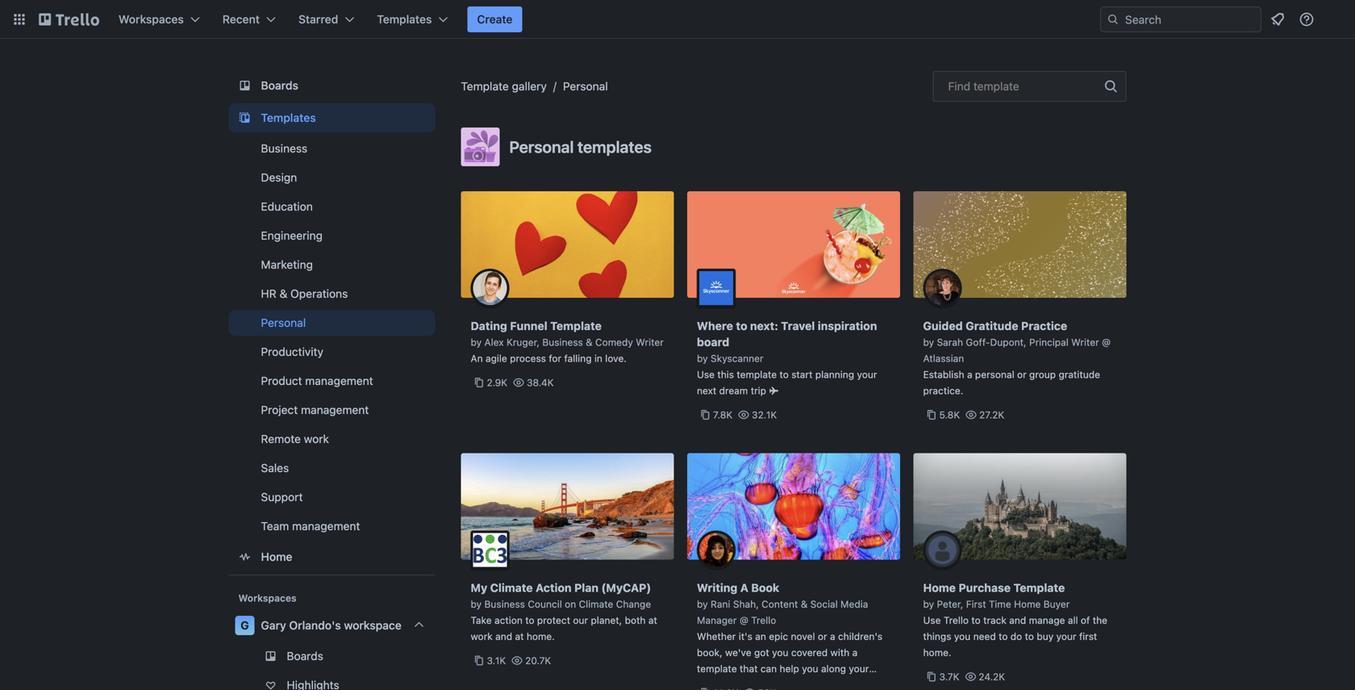 Task type: locate. For each thing, give the bounding box(es) containing it.
1 horizontal spatial a
[[853, 647, 858, 658]]

0 vertical spatial and
[[1010, 615, 1027, 626]]

templates right starred popup button
[[377, 13, 432, 26]]

management down support link
[[292, 519, 360, 533]]

a left personal
[[968, 369, 973, 380]]

1 writer from the left
[[636, 337, 664, 348]]

boards
[[261, 79, 299, 92], [287, 649, 324, 663]]

to right do
[[1026, 631, 1035, 642]]

work down the take
[[471, 631, 493, 642]]

open information menu image
[[1299, 11, 1316, 27]]

1 vertical spatial climate
[[579, 598, 614, 610]]

planning
[[816, 369, 855, 380]]

@
[[1103, 337, 1111, 348], [740, 615, 749, 626]]

@ right principal
[[1103, 337, 1111, 348]]

product
[[261, 374, 302, 387]]

0 vertical spatial boards link
[[229, 71, 435, 100]]

primary element
[[0, 0, 1356, 39]]

you
[[955, 631, 971, 642], [772, 647, 789, 658], [802, 663, 819, 674]]

2 writer from the left
[[1072, 337, 1100, 348]]

Search field
[[1120, 7, 1262, 31]]

0 horizontal spatial business
[[261, 142, 308, 155]]

you left need
[[955, 631, 971, 642]]

search image
[[1107, 13, 1120, 26]]

trello inside the home purchase template by peter, first time home buyer use trello to track and manage all of the things you need to do  to buy your first home.
[[944, 615, 969, 626]]

1 horizontal spatial climate
[[579, 598, 614, 610]]

to left start
[[780, 369, 789, 380]]

1 vertical spatial personal link
[[229, 310, 435, 336]]

0 horizontal spatial you
[[772, 647, 789, 658]]

marketing link
[[229, 252, 435, 278]]

workspaces inside popup button
[[119, 13, 184, 26]]

1 horizontal spatial writer
[[1072, 337, 1100, 348]]

business inside the my climate action plan (mycap) by business council on climate change take action to protect our planet, both at work and at home.
[[485, 598, 525, 610]]

0 horizontal spatial workspaces
[[119, 13, 184, 26]]

by down my
[[471, 598, 482, 610]]

@ inside writing a book by rani shah, content & social media manager @ trello whether it's an epic novel or a children's book, we've got you covered with a template that can help you along your literary journey.
[[740, 615, 749, 626]]

templates
[[578, 137, 652, 156]]

management down product management link in the left bottom of the page
[[301, 403, 369, 416]]

management for project management
[[301, 403, 369, 416]]

management down productivity link
[[305, 374, 373, 387]]

2 horizontal spatial &
[[801, 598, 808, 610]]

0 vertical spatial &
[[280, 287, 288, 300]]

travel
[[782, 319, 815, 333]]

template for home
[[1014, 581, 1066, 594]]

1 vertical spatial use
[[924, 615, 941, 626]]

you inside the home purchase template by peter, first time home buyer use trello to track and manage all of the things you need to do  to buy your first home.
[[955, 631, 971, 642]]

home down team
[[261, 550, 293, 563]]

0 horizontal spatial home.
[[527, 631, 555, 642]]

2 horizontal spatial business
[[543, 337, 583, 348]]

templates right template board image
[[261, 111, 316, 124]]

@ up it's
[[740, 615, 749, 626]]

writer inside guided gratitude practice by sarah goff-dupont, principal writer @ atlassian establish a personal or group gratitude practice.
[[1072, 337, 1100, 348]]

boards right "board" icon
[[261, 79, 299, 92]]

your down with
[[849, 663, 870, 674]]

on
[[565, 598, 576, 610]]

we've
[[726, 647, 752, 658]]

template up trip
[[737, 369, 777, 380]]

templates button
[[367, 6, 458, 32]]

2 horizontal spatial home
[[1015, 598, 1041, 610]]

use up next
[[697, 369, 715, 380]]

climate
[[490, 581, 533, 594], [579, 598, 614, 610]]

& left social
[[801, 598, 808, 610]]

a right with
[[853, 647, 858, 658]]

0 horizontal spatial and
[[496, 631, 513, 642]]

to down first
[[972, 615, 981, 626]]

your inside where to next: travel inspiration board by skyscanner use this template to start planning your next dream trip ✈️
[[858, 369, 878, 380]]

project
[[261, 403, 298, 416]]

business
[[261, 142, 308, 155], [543, 337, 583, 348], [485, 598, 525, 610]]

business up action
[[485, 598, 525, 610]]

back to home image
[[39, 6, 99, 32]]

0 vertical spatial management
[[305, 374, 373, 387]]

& inside dating funnel template by alex kruger, business & comedy writer an agile process for falling in love.
[[586, 337, 593, 348]]

home. down the protect
[[527, 631, 555, 642]]

business for dating
[[543, 337, 583, 348]]

1 horizontal spatial and
[[1010, 615, 1027, 626]]

0 horizontal spatial at
[[515, 631, 524, 642]]

template left gallery
[[461, 80, 509, 93]]

1 horizontal spatial you
[[802, 663, 819, 674]]

0 horizontal spatial a
[[830, 631, 836, 642]]

0 vertical spatial home.
[[527, 631, 555, 642]]

peter, first time home buyer image
[[924, 531, 962, 569]]

0 vertical spatial climate
[[490, 581, 533, 594]]

goff-
[[966, 337, 991, 348]]

1 vertical spatial templates
[[261, 111, 316, 124]]

need
[[974, 631, 997, 642]]

comedy
[[596, 337, 634, 348]]

at right the both
[[649, 615, 658, 626]]

plan
[[575, 581, 599, 594]]

gary
[[261, 619, 286, 632]]

template for dating
[[551, 319, 602, 333]]

home for home
[[261, 550, 293, 563]]

by left sarah
[[924, 337, 935, 348]]

book
[[752, 581, 780, 594]]

2 vertical spatial &
[[801, 598, 808, 610]]

home
[[261, 550, 293, 563], [924, 581, 956, 594], [1015, 598, 1041, 610]]

take
[[471, 615, 492, 626]]

by left peter,
[[924, 598, 935, 610]]

work down project management
[[304, 432, 329, 446]]

skyscanner image
[[697, 269, 736, 308]]

0 horizontal spatial use
[[697, 369, 715, 380]]

& up falling
[[586, 337, 593, 348]]

1 vertical spatial template
[[551, 319, 602, 333]]

it's
[[739, 631, 753, 642]]

where to next: travel inspiration board by skyscanner use this template to start planning your next dream trip ✈️
[[697, 319, 878, 396]]

at
[[649, 615, 658, 626], [515, 631, 524, 642]]

along
[[822, 663, 847, 674]]

0 vertical spatial boards
[[261, 79, 299, 92]]

writing a book by rani shah, content & social media manager @ trello whether it's an epic novel or a children's book, we've got you covered with a template that can help you along your literary journey.
[[697, 581, 883, 690]]

home image
[[235, 547, 255, 567]]

Find template field
[[933, 71, 1127, 102]]

personal link
[[563, 80, 608, 93], [229, 310, 435, 336]]

& inside 'link'
[[280, 287, 288, 300]]

1 vertical spatial workspaces
[[239, 592, 297, 604]]

2 vertical spatial business
[[485, 598, 525, 610]]

0 vertical spatial @
[[1103, 337, 1111, 348]]

writer
[[636, 337, 664, 348], [1072, 337, 1100, 348]]

business up for
[[543, 337, 583, 348]]

1 vertical spatial your
[[1057, 631, 1077, 642]]

to left do
[[999, 631, 1008, 642]]

a
[[741, 581, 749, 594]]

personal up productivity
[[261, 316, 306, 329]]

template inside dating funnel template by alex kruger, business & comedy writer an agile process for falling in love.
[[551, 319, 602, 333]]

0 vertical spatial your
[[858, 369, 878, 380]]

to inside the my climate action plan (mycap) by business council on climate change take action to protect our planet, both at work and at home.
[[526, 615, 535, 626]]

first
[[1080, 631, 1098, 642]]

template up buyer
[[1014, 581, 1066, 594]]

boards down orlando's
[[287, 649, 324, 663]]

1 horizontal spatial use
[[924, 615, 941, 626]]

starred
[[299, 13, 338, 26]]

to
[[736, 319, 748, 333], [780, 369, 789, 380], [526, 615, 535, 626], [972, 615, 981, 626], [999, 631, 1008, 642], [1026, 631, 1035, 642]]

at down action
[[515, 631, 524, 642]]

1 horizontal spatial work
[[471, 631, 493, 642]]

&
[[280, 287, 288, 300], [586, 337, 593, 348], [801, 598, 808, 610]]

business for my
[[485, 598, 525, 610]]

by down board at the right of the page
[[697, 353, 708, 364]]

& inside writing a book by rani shah, content & social media manager @ trello whether it's an epic novel or a children's book, we've got you covered with a template that can help you along your literary journey.
[[801, 598, 808, 610]]

& right hr
[[280, 287, 288, 300]]

by inside the home purchase template by peter, first time home buyer use trello to track and manage all of the things you need to do  to buy your first home.
[[924, 598, 935, 610]]

0 horizontal spatial climate
[[490, 581, 533, 594]]

1 vertical spatial boards
[[287, 649, 324, 663]]

0 horizontal spatial writer
[[636, 337, 664, 348]]

1 horizontal spatial home
[[924, 581, 956, 594]]

template up falling
[[551, 319, 602, 333]]

0 vertical spatial home
[[261, 550, 293, 563]]

writer right comedy
[[636, 337, 664, 348]]

0 horizontal spatial work
[[304, 432, 329, 446]]

or left group
[[1018, 369, 1027, 380]]

help
[[780, 663, 800, 674]]

establish
[[924, 369, 965, 380]]

0 horizontal spatial @
[[740, 615, 749, 626]]

boards link up templates link
[[229, 71, 435, 100]]

can
[[761, 663, 777, 674]]

switch to… image
[[11, 11, 27, 27]]

1 vertical spatial or
[[818, 631, 828, 642]]

2 horizontal spatial template
[[1014, 581, 1066, 594]]

0 vertical spatial use
[[697, 369, 715, 380]]

sales
[[261, 461, 289, 475]]

your inside writing a book by rani shah, content & social media manager @ trello whether it's an epic novel or a children's book, we've got you covered with a template that can help you along your literary journey.
[[849, 663, 870, 674]]

0 horizontal spatial home
[[261, 550, 293, 563]]

1 horizontal spatial templates
[[377, 13, 432, 26]]

0 vertical spatial a
[[968, 369, 973, 380]]

20.7k
[[525, 655, 552, 666]]

1 horizontal spatial &
[[586, 337, 593, 348]]

1 vertical spatial boards link
[[229, 643, 435, 669]]

0 vertical spatial you
[[955, 631, 971, 642]]

2 vertical spatial home
[[1015, 598, 1041, 610]]

by for dating
[[471, 337, 482, 348]]

38.4k
[[527, 377, 554, 388]]

template board image
[[235, 108, 255, 128]]

1 vertical spatial home.
[[924, 647, 952, 658]]

or inside writing a book by rani shah, content & social media manager @ trello whether it's an epic novel or a children's book, we've got you covered with a template that can help you along your literary journey.
[[818, 631, 828, 642]]

2 vertical spatial your
[[849, 663, 870, 674]]

template up literary
[[697, 663, 737, 674]]

0 vertical spatial templates
[[377, 13, 432, 26]]

0 horizontal spatial template
[[461, 80, 509, 93]]

1 vertical spatial business
[[543, 337, 583, 348]]

workspaces
[[119, 13, 184, 26], [239, 592, 297, 604]]

your
[[858, 369, 878, 380], [1057, 631, 1077, 642], [849, 663, 870, 674]]

orlando's
[[289, 619, 341, 632]]

3.1k
[[487, 655, 506, 666]]

where
[[697, 319, 734, 333]]

2 vertical spatial template
[[1014, 581, 1066, 594]]

your down all
[[1057, 631, 1077, 642]]

1 horizontal spatial template
[[551, 319, 602, 333]]

purchase
[[959, 581, 1011, 594]]

template inside the home purchase template by peter, first time home buyer use trello to track and manage all of the things you need to do  to buy your first home.
[[1014, 581, 1066, 594]]

guided
[[924, 319, 963, 333]]

your right planning
[[858, 369, 878, 380]]

in
[[595, 353, 603, 364]]

skyscanner
[[711, 353, 764, 364]]

trello up an
[[752, 615, 777, 626]]

to left next:
[[736, 319, 748, 333]]

1 horizontal spatial @
[[1103, 337, 1111, 348]]

next
[[697, 385, 717, 396]]

hr
[[261, 287, 277, 300]]

next:
[[751, 319, 779, 333]]

guided gratitude practice by sarah goff-dupont, principal writer @ atlassian establish a personal or group gratitude practice.
[[924, 319, 1111, 396]]

business link
[[229, 136, 435, 161]]

1 vertical spatial you
[[772, 647, 789, 658]]

personal right gallery
[[563, 80, 608, 93]]

remote
[[261, 432, 301, 446]]

boards link
[[229, 71, 435, 100], [229, 643, 435, 669]]

0 vertical spatial template
[[974, 80, 1020, 93]]

0 horizontal spatial trello
[[752, 615, 777, 626]]

templates inside 'templates' dropdown button
[[377, 13, 432, 26]]

by inside guided gratitude practice by sarah goff-dupont, principal writer @ atlassian establish a personal or group gratitude practice.
[[924, 337, 935, 348]]

business up design
[[261, 142, 308, 155]]

personal link down 'hr & operations' 'link'
[[229, 310, 435, 336]]

create
[[477, 13, 513, 26]]

1 horizontal spatial at
[[649, 615, 658, 626]]

1 vertical spatial and
[[496, 631, 513, 642]]

1 horizontal spatial business
[[485, 598, 525, 610]]

template gallery
[[461, 80, 547, 93]]

1 vertical spatial home
[[924, 581, 956, 594]]

use inside where to next: travel inspiration board by skyscanner use this template to start planning your next dream trip ✈️
[[697, 369, 715, 380]]

1 vertical spatial @
[[740, 615, 749, 626]]

buy
[[1037, 631, 1054, 642]]

use up things
[[924, 615, 941, 626]]

0 horizontal spatial or
[[818, 631, 828, 642]]

literary
[[697, 679, 729, 690]]

0 horizontal spatial &
[[280, 287, 288, 300]]

team management link
[[229, 513, 435, 539]]

2 vertical spatial a
[[853, 647, 858, 658]]

to right action
[[526, 615, 535, 626]]

by left rani
[[697, 598, 708, 610]]

home. inside the my climate action plan (mycap) by business council on climate change take action to protect our planet, both at work and at home.
[[527, 631, 555, 642]]

1 vertical spatial personal
[[510, 137, 574, 156]]

2 horizontal spatial you
[[955, 631, 971, 642]]

boards for 1st "boards" link from the bottom of the page
[[287, 649, 324, 663]]

by up the an
[[471, 337, 482, 348]]

principal
[[1030, 337, 1069, 348]]

home up peter,
[[924, 581, 956, 594]]

your inside the home purchase template by peter, first time home buyer use trello to track and manage all of the things you need to do  to buy your first home.
[[1057, 631, 1077, 642]]

personal
[[976, 369, 1015, 380]]

a up with
[[830, 631, 836, 642]]

productivity link
[[229, 339, 435, 365]]

action
[[495, 615, 523, 626]]

home for home purchase template by peter, first time home buyer use trello to track and manage all of the things you need to do  to buy your first home.
[[924, 581, 956, 594]]

trello down peter,
[[944, 615, 969, 626]]

1 horizontal spatial or
[[1018, 369, 1027, 380]]

0 vertical spatial workspaces
[[119, 13, 184, 26]]

1 vertical spatial work
[[471, 631, 493, 642]]

and down action
[[496, 631, 513, 642]]

0 vertical spatial at
[[649, 615, 658, 626]]

work
[[304, 432, 329, 446], [471, 631, 493, 642]]

2 vertical spatial template
[[697, 663, 737, 674]]

home. down things
[[924, 647, 952, 658]]

by inside the my climate action plan (mycap) by business council on climate change take action to protect our planet, both at work and at home.
[[471, 598, 482, 610]]

0 horizontal spatial templates
[[261, 111, 316, 124]]

g
[[241, 619, 249, 632]]

climate down plan
[[579, 598, 614, 610]]

1 horizontal spatial trello
[[944, 615, 969, 626]]

0 vertical spatial personal link
[[563, 80, 608, 93]]

1 trello from the left
[[752, 615, 777, 626]]

or right novel
[[818, 631, 828, 642]]

1 vertical spatial &
[[586, 337, 593, 348]]

board image
[[235, 76, 255, 95]]

you down epic
[[772, 647, 789, 658]]

first
[[967, 598, 987, 610]]

trip
[[751, 385, 767, 396]]

children's
[[839, 631, 883, 642]]

this
[[718, 369, 734, 380]]

and up do
[[1010, 615, 1027, 626]]

you down the covered
[[802, 663, 819, 674]]

2 horizontal spatial a
[[968, 369, 973, 380]]

1 horizontal spatial personal link
[[563, 80, 608, 93]]

personal right personal icon
[[510, 137, 574, 156]]

management for product management
[[305, 374, 373, 387]]

1 vertical spatial template
[[737, 369, 777, 380]]

1 horizontal spatial home.
[[924, 647, 952, 658]]

boards link down the gary orlando's workspace at the bottom left
[[229, 643, 435, 669]]

2 trello from the left
[[944, 615, 969, 626]]

business inside dating funnel template by alex kruger, business & comedy writer an agile process for falling in love.
[[543, 337, 583, 348]]

climate right my
[[490, 581, 533, 594]]

by inside dating funnel template by alex kruger, business & comedy writer an agile process for falling in love.
[[471, 337, 482, 348]]

home up manage on the right bottom
[[1015, 598, 1041, 610]]

template right "find"
[[974, 80, 1020, 93]]

2 vertical spatial you
[[802, 663, 819, 674]]

journey.
[[732, 679, 768, 690]]

0 vertical spatial or
[[1018, 369, 1027, 380]]

or
[[1018, 369, 1027, 380], [818, 631, 828, 642]]

2 vertical spatial management
[[292, 519, 360, 533]]

0 vertical spatial template
[[461, 80, 509, 93]]

by inside writing a book by rani shah, content & social media manager @ trello whether it's an epic novel or a children's book, we've got you covered with a template that can help you along your literary journey.
[[697, 598, 708, 610]]

writing
[[697, 581, 738, 594]]

alex kruger, business & comedy writer image
[[471, 269, 510, 308]]

starred button
[[289, 6, 364, 32]]

planet,
[[591, 615, 622, 626]]

1 vertical spatial management
[[301, 403, 369, 416]]

writer up gratitude
[[1072, 337, 1100, 348]]

personal link right gallery
[[563, 80, 608, 93]]

7.8k
[[713, 409, 733, 421]]

1 vertical spatial a
[[830, 631, 836, 642]]

1 vertical spatial at
[[515, 631, 524, 642]]

by for writing
[[697, 598, 708, 610]]



Task type: vqa. For each thing, say whether or not it's contained in the screenshot.


Task type: describe. For each thing, give the bounding box(es) containing it.
practice.
[[924, 385, 964, 396]]

team management
[[261, 519, 360, 533]]

& for dating
[[586, 337, 593, 348]]

hr & operations link
[[229, 281, 435, 307]]

the
[[1093, 615, 1108, 626]]

2.9k
[[487, 377, 508, 388]]

0 vertical spatial personal
[[563, 80, 608, 93]]

template inside writing a book by rani shah, content & social media manager @ trello whether it's an epic novel or a children's book, we've got you covered with a template that can help you along your literary journey.
[[697, 663, 737, 674]]

@ inside guided gratitude practice by sarah goff-dupont, principal writer @ atlassian establish a personal or group gratitude practice.
[[1103, 337, 1111, 348]]

group
[[1030, 369, 1057, 380]]

personal icon image
[[461, 128, 500, 166]]

protect
[[537, 615, 571, 626]]

project management
[[261, 403, 369, 416]]

productivity
[[261, 345, 324, 358]]

gratitude
[[966, 319, 1019, 333]]

a inside guided gratitude practice by sarah goff-dupont, principal writer @ atlassian establish a personal or group gratitude practice.
[[968, 369, 973, 380]]

book,
[[697, 647, 723, 658]]

peter,
[[937, 598, 964, 610]]

boards for first "boards" link from the top
[[261, 79, 299, 92]]

template inside field
[[974, 80, 1020, 93]]

sarah goff-dupont, principal writer @ atlassian image
[[924, 269, 962, 308]]

& for writing
[[801, 598, 808, 610]]

manager
[[697, 615, 737, 626]]

buyer
[[1044, 598, 1070, 610]]

management for team management
[[292, 519, 360, 533]]

2 boards link from the top
[[229, 643, 435, 669]]

personal templates
[[510, 137, 652, 156]]

or inside guided gratitude practice by sarah goff-dupont, principal writer @ atlassian establish a personal or group gratitude practice.
[[1018, 369, 1027, 380]]

dating funnel template by alex kruger, business & comedy writer an agile process for falling in love.
[[471, 319, 664, 364]]

that
[[740, 663, 758, 674]]

my climate action plan (mycap) by business council on climate change take action to protect our planet, both at work and at home.
[[471, 581, 658, 642]]

an
[[756, 631, 767, 642]]

kruger,
[[507, 337, 540, 348]]

workspace
[[344, 619, 402, 632]]

change
[[616, 598, 651, 610]]

0 vertical spatial work
[[304, 432, 329, 446]]

sales link
[[229, 455, 435, 481]]

writer inside dating funnel template by alex kruger, business & comedy writer an agile process for falling in love.
[[636, 337, 664, 348]]

start
[[792, 369, 813, 380]]

marketing
[[261, 258, 313, 271]]

practice
[[1022, 319, 1068, 333]]

of
[[1081, 615, 1091, 626]]

do
[[1011, 631, 1023, 642]]

support
[[261, 490, 303, 504]]

education link
[[229, 194, 435, 220]]

design
[[261, 171, 297, 184]]

dream
[[720, 385, 748, 396]]

3.7k
[[940, 671, 960, 682]]

engineering
[[261, 229, 323, 242]]

0 horizontal spatial personal link
[[229, 310, 435, 336]]

trello inside writing a book by rani shah, content & social media manager @ trello whether it's an epic novel or a children's book, we've got you covered with a template that can help you along your literary journey.
[[752, 615, 777, 626]]

0 notifications image
[[1269, 10, 1288, 29]]

0 vertical spatial business
[[261, 142, 308, 155]]

and inside the home purchase template by peter, first time home buyer use trello to track and manage all of the things you need to do  to buy your first home.
[[1010, 615, 1027, 626]]

and inside the my climate action plan (mycap) by business council on climate change take action to protect our planet, both at work and at home.
[[496, 631, 513, 642]]

template inside where to next: travel inspiration board by skyscanner use this template to start planning your next dream trip ✈️
[[737, 369, 777, 380]]

5.8k
[[940, 409, 961, 421]]

workspaces button
[[109, 6, 210, 32]]

project management link
[[229, 397, 435, 423]]

2 vertical spatial personal
[[261, 316, 306, 329]]

epic
[[769, 631, 789, 642]]

remote work link
[[229, 426, 435, 452]]

education
[[261, 200, 313, 213]]

board
[[697, 335, 730, 349]]

operations
[[291, 287, 348, 300]]

media
[[841, 598, 869, 610]]

dupont,
[[991, 337, 1027, 348]]

work inside the my climate action plan (mycap) by business council on climate change take action to protect our planet, both at work and at home.
[[471, 631, 493, 642]]

process
[[510, 353, 546, 364]]

by inside where to next: travel inspiration board by skyscanner use this template to start planning your next dream trip ✈️
[[697, 353, 708, 364]]

templates inside templates link
[[261, 111, 316, 124]]

council
[[528, 598, 562, 610]]

atlassian
[[924, 353, 965, 364]]

business council on climate change image
[[471, 531, 510, 569]]

remote work
[[261, 432, 329, 446]]

find template
[[949, 80, 1020, 93]]

with
[[831, 647, 850, 658]]

engineering link
[[229, 223, 435, 249]]

by for guided
[[924, 337, 935, 348]]

whether
[[697, 631, 736, 642]]

hr & operations
[[261, 287, 348, 300]]

24.2k
[[979, 671, 1006, 682]]

team
[[261, 519, 289, 533]]

home link
[[229, 542, 435, 571]]

✈️
[[769, 385, 779, 396]]

inspiration
[[818, 319, 878, 333]]

32.1k
[[752, 409, 778, 421]]

1 horizontal spatial workspaces
[[239, 592, 297, 604]]

all
[[1069, 615, 1079, 626]]

gary orlando's workspace
[[261, 619, 402, 632]]

rani shah, content & social media manager @ trello image
[[697, 531, 736, 569]]

agile
[[486, 353, 507, 364]]

manage
[[1030, 615, 1066, 626]]

shah,
[[734, 598, 759, 610]]

1 boards link from the top
[[229, 71, 435, 100]]

novel
[[791, 631, 816, 642]]

track
[[984, 615, 1007, 626]]

home. inside the home purchase template by peter, first time home buyer use trello to track and manage all of the things you need to do  to buy your first home.
[[924, 647, 952, 658]]

funnel
[[510, 319, 548, 333]]

love.
[[606, 353, 627, 364]]

use inside the home purchase template by peter, first time home buyer use trello to track and manage all of the things you need to do  to buy your first home.
[[924, 615, 941, 626]]

gratitude
[[1059, 369, 1101, 380]]

time
[[989, 598, 1012, 610]]

by for home
[[924, 598, 935, 610]]

rani
[[711, 598, 731, 610]]

template gallery link
[[461, 80, 547, 93]]

gary orlando (garyorlando) image
[[1327, 10, 1346, 29]]

support link
[[229, 484, 435, 510]]



